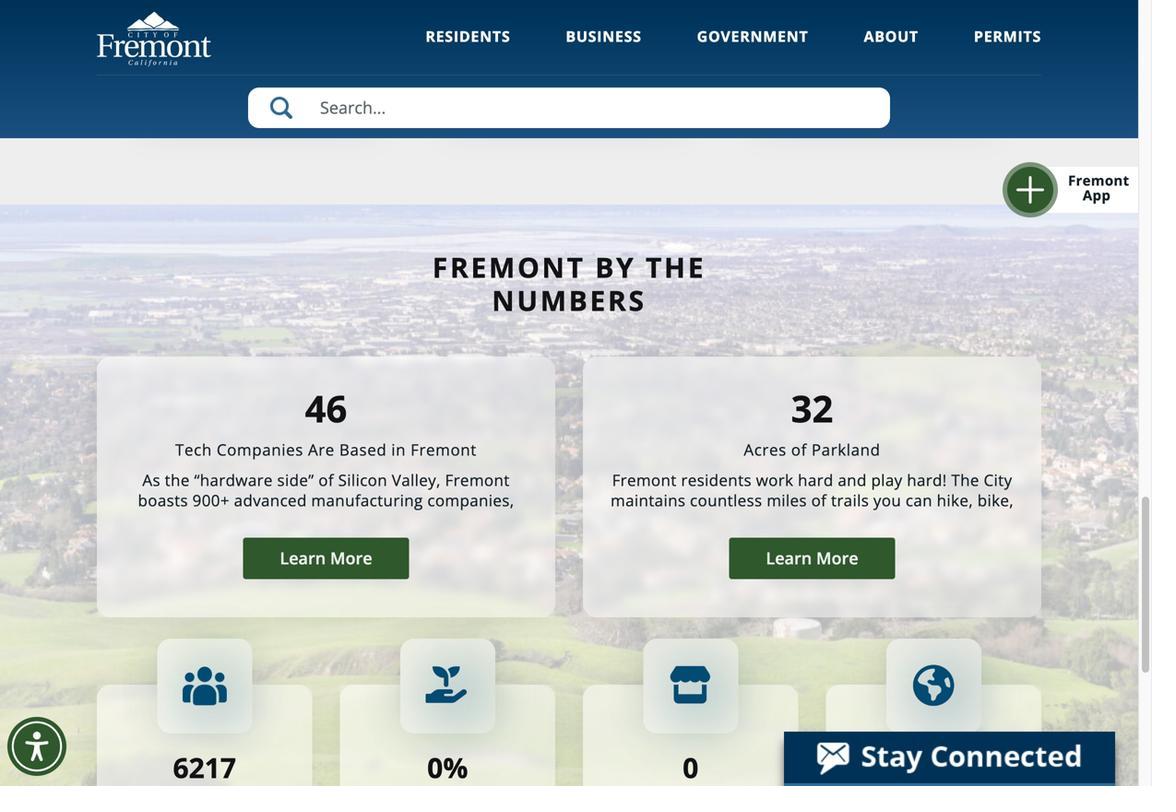 Task type: locate. For each thing, give the bounding box(es) containing it.
jobs.
[[405, 511, 441, 532]]

of
[[791, 440, 807, 461], [318, 470, 334, 491], [811, 490, 827, 512]]

you
[[873, 490, 901, 512]]

fremont app
[[1068, 171, 1129, 205]]

storm information link
[[138, 0, 383, 130]]

are
[[308, 440, 335, 461]]

work
[[756, 470, 794, 491]]

of left trails
[[811, 490, 827, 512]]

advanced
[[234, 490, 307, 512]]

1 horizontal spatial learn more
[[766, 547, 858, 570]]

run
[[758, 511, 784, 532]]

stay connected image
[[784, 732, 1113, 784]]

numbers
[[492, 282, 646, 320]]

more
[[330, 547, 372, 570], [816, 547, 858, 570]]

valley,
[[392, 470, 441, 491]]

0 horizontal spatial in
[[327, 511, 341, 532]]

0 horizontal spatial more
[[330, 547, 372, 570]]

67
[[305, 383, 347, 434]]

48 acres of parkland
[[744, 383, 881, 461]]

1 horizontal spatial more
[[816, 547, 858, 570]]

0 horizontal spatial learn
[[280, 547, 326, 570]]

2 learn from the left
[[766, 547, 812, 570]]

0 horizontal spatial of
[[318, 470, 334, 491]]

more for 67
[[330, 547, 372, 570]]

0 vertical spatial in
[[391, 440, 406, 461]]

the
[[951, 470, 979, 491]]

in inside 67 tech companies are based in fremont
[[391, 440, 406, 461]]

learn for 48
[[766, 547, 812, 570]]

bike,
[[978, 490, 1014, 512]]

0 horizontal spatial learn more
[[280, 547, 372, 570]]

1 learn from the left
[[280, 547, 326, 570]]

of right acres
[[791, 440, 807, 461]]

business link
[[566, 26, 642, 71]]

1 horizontal spatial of
[[791, 440, 807, 461]]

of inside 48 acres of parkland
[[791, 440, 807, 461]]

fremont residents work hard and play hard! the city maintains countless miles of trails you can hike, bike, run & explore.
[[611, 470, 1014, 532]]

as the "hardware side" of silicon valley, fremont boasts 900+ advanced manufacturing companies, representing 1 in every 4 jobs.
[[138, 470, 514, 532]]

learn more for 67
[[280, 547, 372, 570]]

2 horizontal spatial of
[[811, 490, 827, 512]]

acres
[[744, 440, 787, 461]]

in up valley,
[[391, 440, 406, 461]]

fremont
[[1068, 171, 1129, 190], [411, 440, 477, 461], [445, 470, 510, 491], [612, 470, 677, 491]]

permits link
[[974, 26, 1041, 71]]

1 more from the left
[[330, 547, 372, 570]]

more down explore.
[[816, 547, 858, 570]]

side"
[[277, 470, 314, 491]]

more down every at left
[[330, 547, 372, 570]]

1 horizontal spatial in
[[391, 440, 406, 461]]

in
[[391, 440, 406, 461], [327, 511, 341, 532]]

sandbag station with sand in bin and bags to fill image
[[138, 0, 383, 65]]

67 tech companies are based in fremont
[[175, 383, 477, 461]]

play
[[871, 470, 903, 491]]

government link
[[697, 26, 808, 71]]

2 more from the left
[[816, 547, 858, 570]]

as
[[142, 470, 160, 491]]

fremont inside 'fremont residents work hard and play hard! the city maintains countless miles of trails you can hike, bike, run & explore.'
[[612, 470, 677, 491]]

by
[[595, 249, 636, 286]]

&
[[789, 511, 800, 532]]

48
[[791, 383, 833, 434]]

about
[[864, 26, 919, 46]]

every
[[345, 511, 387, 532]]

learn more down &
[[766, 547, 858, 570]]

900+
[[192, 490, 230, 512]]

1 horizontal spatial learn
[[766, 547, 812, 570]]

learn more
[[280, 547, 372, 570], [766, 547, 858, 570]]

the
[[165, 470, 190, 491]]

learn
[[280, 547, 326, 570], [766, 547, 812, 570]]

2 learn more from the left
[[766, 547, 858, 570]]

learn down "1" on the bottom of the page
[[280, 547, 326, 570]]

storm
[[186, 80, 235, 102]]

230,646 image
[[182, 667, 227, 706]]

explore.
[[805, 511, 867, 532]]

family walking on sidewalk image
[[756, 0, 1000, 65]]

learn more down "1" on the bottom of the page
[[280, 547, 372, 570]]

representing
[[211, 511, 309, 532]]

silicon
[[338, 470, 387, 491]]

of right side"
[[318, 470, 334, 491]]

in right "1" on the bottom of the page
[[327, 511, 341, 532]]

hard!
[[907, 470, 947, 491]]

the
[[646, 249, 706, 286]]

1 vertical spatial in
[[327, 511, 341, 532]]

1 learn more from the left
[[280, 547, 372, 570]]

learn down &
[[766, 547, 812, 570]]



Task type: vqa. For each thing, say whether or not it's contained in the screenshot.
employment hubs link
no



Task type: describe. For each thing, give the bounding box(es) containing it.
business
[[566, 26, 642, 46]]

of inside 'fremont residents work hard and play hard! the city maintains countless miles of trails you can hike, bike, run & explore.'
[[811, 490, 827, 512]]

fremont inside as the "hardware side" of silicon valley, fremont boasts 900+ advanced manufacturing companies, representing 1 in every 4 jobs.
[[445, 470, 510, 491]]

tech
[[175, 440, 212, 461]]

1
[[313, 511, 322, 532]]

countless
[[690, 490, 762, 512]]

hike,
[[937, 490, 973, 512]]

48.6% image
[[912, 665, 956, 709]]

residents link
[[426, 26, 510, 71]]

fremont
[[432, 249, 585, 286]]

boasts
[[138, 490, 188, 512]]

fremont by the numbers
[[432, 249, 706, 320]]

fremont app link
[[1027, 167, 1138, 213]]

government
[[697, 26, 808, 46]]

residents
[[681, 470, 752, 491]]

residents
[[426, 26, 510, 46]]

miles
[[767, 490, 807, 512]]

permits
[[974, 26, 1041, 46]]

29.7% image
[[425, 665, 470, 709]]

Search text field
[[248, 88, 890, 128]]

city
[[984, 470, 1012, 491]]

based
[[339, 440, 387, 461]]

storm information
[[186, 80, 335, 102]]

parkland
[[812, 440, 881, 461]]

fremont inside 67 tech companies are based in fremont
[[411, 440, 477, 461]]

companies
[[217, 440, 303, 461]]

companies,
[[427, 490, 514, 512]]

6 image
[[669, 665, 713, 709]]

hard
[[798, 470, 834, 491]]

information
[[239, 80, 335, 102]]

and
[[838, 470, 867, 491]]

photo of two people holding hands and a planning process and myfremont logo image
[[447, 0, 691, 65]]

in inside as the "hardware side" of silicon valley, fremont boasts 900+ advanced manufacturing companies, representing 1 in every 4 jobs.
[[327, 511, 341, 532]]

about link
[[864, 26, 919, 71]]

of inside as the "hardware side" of silicon valley, fremont boasts 900+ advanced manufacturing companies, representing 1 in every 4 jobs.
[[318, 470, 334, 491]]

learn more for 48
[[766, 547, 858, 570]]

more for 48
[[816, 547, 858, 570]]

app
[[1083, 186, 1111, 205]]

manufacturing
[[311, 490, 423, 512]]

learn for 67
[[280, 547, 326, 570]]

"hardware
[[194, 470, 273, 491]]

trails
[[831, 490, 869, 512]]

4
[[391, 511, 400, 532]]

maintains
[[611, 490, 686, 512]]

can
[[906, 490, 933, 512]]



